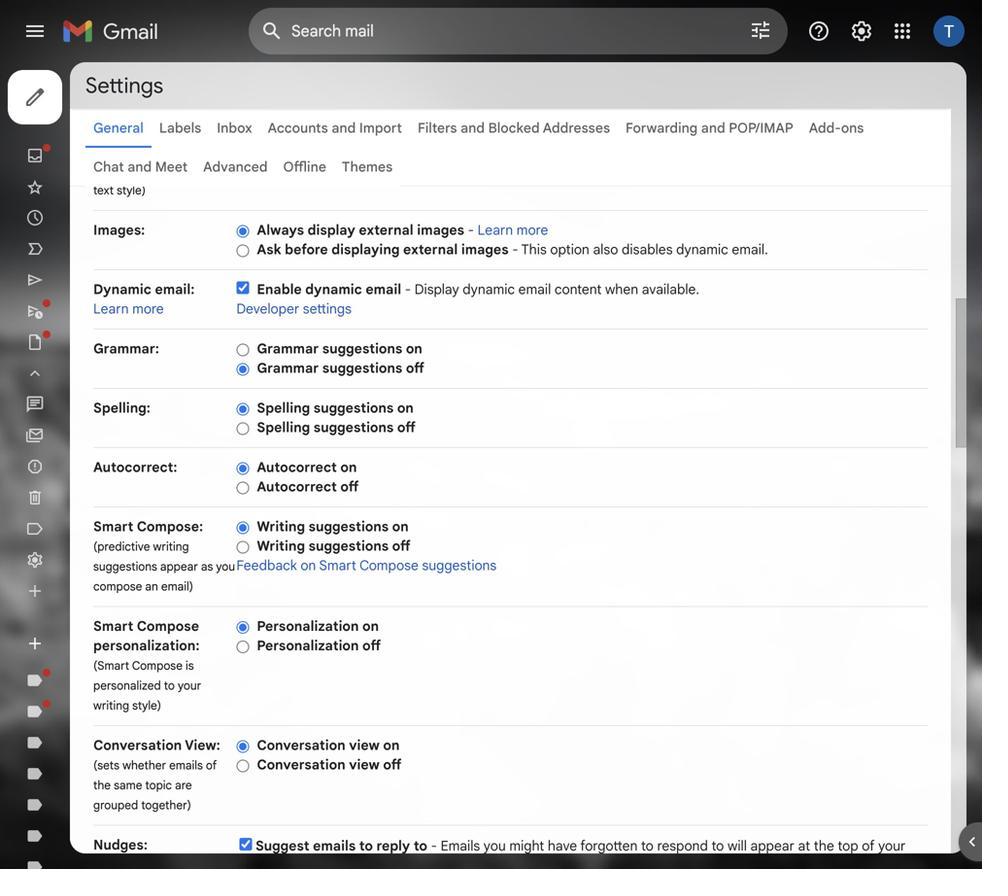 Task type: locate. For each thing, give the bounding box(es) containing it.
conversation inside conversation view: (sets whether emails of the same topic are grouped together)
[[93, 737, 182, 754]]

conversation
[[93, 737, 182, 754], [257, 737, 346, 754], [257, 756, 346, 773]]

1 vertical spatial learn
[[93, 300, 129, 317]]

1 spelling from the top
[[257, 400, 310, 417]]

settings
[[303, 300, 352, 317]]

suggestions inside smart compose: (predictive writing suggestions appear as you compose an email)
[[93, 559, 157, 574]]

and right filters
[[461, 120, 485, 137]]

search mail image
[[255, 14, 290, 49]]

email down displaying
[[366, 281, 402, 298]]

smart
[[93, 518, 134, 535], [319, 557, 357, 574], [93, 618, 134, 635]]

you
[[216, 559, 235, 574], [484, 838, 506, 855]]

1 autocorrect from the top
[[257, 459, 337, 476]]

1 email from the left
[[366, 281, 402, 298]]

dynamic up settings
[[306, 281, 362, 298]]

navigation
[[0, 62, 233, 869]]

compose down "writing suggestions off"
[[360, 557, 419, 574]]

will
[[728, 838, 748, 855]]

the right at
[[814, 838, 835, 855]]

personalized
[[93, 679, 161, 693]]

suggestions for grammar suggestions on
[[323, 340, 403, 357]]

suggestions for spelling suggestions on
[[314, 400, 394, 417]]

view for on
[[349, 737, 380, 754]]

to left respond at bottom right
[[642, 838, 654, 855]]

the down the 'button'
[[178, 163, 196, 178]]

personalization
[[257, 618, 359, 635], [257, 637, 359, 654]]

off down spelling suggestions on
[[397, 419, 416, 436]]

0 horizontal spatial emails
[[169, 758, 203, 773]]

1 writing from the top
[[257, 518, 305, 535]]

1 vertical spatial personalization
[[257, 637, 359, 654]]

appear left at
[[751, 838, 795, 855]]

- left emails
[[431, 838, 438, 855]]

1 personalization from the top
[[257, 618, 359, 635]]

you left "might"
[[484, 838, 506, 855]]

2 personalization from the top
[[257, 637, 359, 654]]

Spelling suggestions on radio
[[237, 402, 249, 416]]

0 vertical spatial more
[[517, 222, 549, 239]]

- left the this
[[513, 241, 519, 258]]

general
[[93, 120, 144, 137]]

0 vertical spatial grammar
[[257, 340, 319, 357]]

0 vertical spatial smart
[[93, 518, 134, 535]]

spelling right spelling suggestions off radio
[[257, 419, 310, 436]]

learn more link up ask before displaying external images - this option also disables dynamic email.
[[478, 222, 549, 239]]

suggestions for grammar suggestions off
[[323, 360, 403, 377]]

external down always display external images - learn more
[[403, 241, 458, 258]]

0 vertical spatial learn more link
[[478, 222, 549, 239]]

view down conversation view on
[[349, 756, 380, 773]]

reset
[[148, 163, 175, 178]]

Ask before displaying external images radio
[[237, 243, 249, 258]]

1 vertical spatial style)
[[132, 699, 161, 713]]

emails up are
[[169, 758, 203, 773]]

you inside - emails you might have forgotten to respond to will appear at the top of your inbox
[[484, 838, 506, 855]]

spelling right spelling suggestions on radio
[[257, 400, 310, 417]]

learn more link down the dynamic
[[93, 300, 164, 317]]

autocorrect:
[[93, 459, 177, 476]]

off for conversation view on
[[383, 756, 402, 773]]

your right 'top' on the right of page
[[879, 838, 906, 855]]

style) down 'personalized'
[[132, 699, 161, 713]]

Grammar suggestions off radio
[[237, 362, 249, 377]]

0 vertical spatial writing
[[257, 518, 305, 535]]

view
[[349, 737, 380, 754], [349, 756, 380, 773]]

conversation for conversation view: (sets whether emails of the same topic are grouped together)
[[93, 737, 182, 754]]

learn
[[478, 222, 513, 239], [93, 300, 129, 317]]

1 view from the top
[[349, 737, 380, 754]]

style)
[[117, 183, 146, 198], [132, 699, 161, 713]]

0 vertical spatial appear
[[160, 559, 198, 574]]

autocorrect up autocorrect off
[[257, 459, 337, 476]]

to left reset
[[134, 163, 145, 178]]

0 vertical spatial style)
[[117, 183, 146, 198]]

0 vertical spatial compose
[[360, 557, 419, 574]]

spelling:
[[93, 400, 151, 417]]

ask before displaying external images - this option also disables dynamic email.
[[257, 241, 769, 258]]

1 horizontal spatial appear
[[751, 838, 795, 855]]

inbox
[[238, 857, 271, 869]]

2 spelling from the top
[[257, 419, 310, 436]]

0 vertical spatial of
[[206, 758, 217, 773]]

0 horizontal spatial email
[[366, 281, 402, 298]]

your down is
[[178, 679, 201, 693]]

1 vertical spatial your
[[879, 838, 906, 855]]

Autocorrect off radio
[[237, 481, 249, 495]]

dynamic
[[677, 241, 729, 258], [306, 281, 362, 298], [463, 281, 515, 298]]

have
[[548, 838, 578, 855]]

0 horizontal spatial writing
[[93, 699, 129, 713]]

writing for writing suggestions on
[[257, 518, 305, 535]]

on right the 'button'
[[192, 143, 205, 158]]

compose down personalization:
[[132, 659, 183, 673]]

1 horizontal spatial more
[[517, 222, 549, 239]]

2 vertical spatial smart
[[93, 618, 134, 635]]

gmail image
[[62, 12, 168, 51]]

images up display
[[417, 222, 465, 239]]

1 vertical spatial grammar
[[257, 360, 319, 377]]

dynamic left email.
[[677, 241, 729, 258]]

Conversation view off radio
[[237, 759, 249, 773]]

autocorrect for autocorrect off
[[257, 478, 337, 495]]

themes link
[[342, 158, 393, 175]]

off for spelling suggestions on
[[397, 419, 416, 436]]

email down the this
[[519, 281, 552, 298]]

1 vertical spatial compose
[[137, 618, 199, 635]]

suggestions for spelling suggestions off
[[314, 419, 394, 436]]

0 vertical spatial emails
[[169, 758, 203, 773]]

the
[[121, 123, 138, 138], [208, 143, 226, 158], [178, 163, 196, 178], [93, 778, 111, 793], [814, 838, 835, 855]]

whether
[[123, 758, 166, 773]]

on
[[192, 143, 205, 158], [406, 340, 423, 357], [397, 400, 414, 417], [341, 459, 357, 476], [392, 518, 409, 535], [301, 557, 316, 574], [363, 618, 379, 635], [383, 737, 400, 754]]

off down grammar suggestions on
[[406, 360, 425, 377]]

-
[[468, 222, 474, 239], [513, 241, 519, 258], [405, 281, 411, 298], [431, 838, 438, 855]]

conversation up conversation view off
[[257, 737, 346, 754]]

forwarding
[[626, 120, 698, 137]]

personalization down personalization on
[[257, 637, 359, 654]]

appear
[[160, 559, 198, 574], [751, 838, 795, 855]]

nudges:
[[93, 837, 148, 854]]

0 horizontal spatial learn
[[93, 300, 129, 317]]

and left import
[[332, 120, 356, 137]]

together)
[[141, 798, 191, 813]]

more down the dynamic
[[132, 300, 164, 317]]

- left display
[[405, 281, 411, 298]]

suggestions
[[323, 340, 403, 357], [323, 360, 403, 377], [314, 400, 394, 417], [314, 419, 394, 436], [309, 518, 389, 535], [309, 538, 389, 555], [422, 557, 497, 574], [93, 559, 157, 574]]

spelling for spelling suggestions on
[[257, 400, 310, 417]]

and left pop/imap
[[702, 120, 726, 137]]

reply
[[377, 838, 411, 855]]

available.
[[642, 281, 700, 298]]

appear inside smart compose: (predictive writing suggestions appear as you compose an email)
[[160, 559, 198, 574]]

your
[[178, 679, 201, 693], [879, 838, 906, 855]]

writing down compose: at the bottom left of the page
[[153, 540, 189, 554]]

and for accounts
[[332, 120, 356, 137]]

2 view from the top
[[349, 756, 380, 773]]

None search field
[[249, 8, 788, 54]]

writing down 'personalized'
[[93, 699, 129, 713]]

1 vertical spatial writing
[[257, 538, 305, 555]]

the down the (sets
[[93, 778, 111, 793]]

spelling suggestions off
[[257, 419, 416, 436]]

1 vertical spatial spelling
[[257, 419, 310, 436]]

you right "as"
[[216, 559, 235, 574]]

smart inside smart compose: (predictive writing suggestions appear as you compose an email)
[[93, 518, 134, 535]]

Grammar suggestions on radio
[[237, 343, 249, 357]]

autocorrect off
[[257, 478, 359, 495]]

0 horizontal spatial more
[[132, 300, 164, 317]]

offline
[[283, 158, 327, 175]]

2 grammar from the top
[[257, 360, 319, 377]]

1 horizontal spatial of
[[863, 838, 875, 855]]

of
[[206, 758, 217, 773], [863, 838, 875, 855]]

1 vertical spatial learn more link
[[93, 300, 164, 317]]

on up "feedback on smart compose suggestions" link
[[392, 518, 409, 535]]

pop/imap
[[729, 120, 794, 137]]

emails right suggest at the left of page
[[313, 838, 356, 855]]

Conversation view on radio
[[237, 739, 249, 754]]

1 vertical spatial appear
[[751, 838, 795, 855]]

0 vertical spatial personalization
[[257, 618, 359, 635]]

smart down "writing suggestions off"
[[319, 557, 357, 574]]

0 vertical spatial view
[[349, 737, 380, 754]]

on up personalization off
[[363, 618, 379, 635]]

and down formatting'
[[128, 158, 152, 175]]

writing inside smart compose: (predictive writing suggestions appear as you compose an email)
[[153, 540, 189, 554]]

and for filters
[[461, 120, 485, 137]]

1 vertical spatial view
[[349, 756, 380, 773]]

spelling
[[257, 400, 310, 417], [257, 419, 310, 436]]

at
[[799, 838, 811, 855]]

forwarding and pop/imap link
[[626, 120, 794, 137]]

grammar
[[257, 340, 319, 357], [257, 360, 319, 377]]

dynamic down ask before displaying external images - this option also disables dynamic email.
[[463, 281, 515, 298]]

off down conversation view on
[[383, 756, 402, 773]]

(sets
[[93, 758, 120, 773]]

(smart
[[93, 659, 129, 673]]

1 horizontal spatial writing
[[153, 540, 189, 554]]

0 vertical spatial autocorrect
[[257, 459, 337, 476]]

writing up feedback
[[257, 538, 305, 555]]

1 grammar from the top
[[257, 340, 319, 357]]

1 horizontal spatial email
[[519, 281, 552, 298]]

emails
[[441, 838, 480, 855]]

0 horizontal spatial your
[[178, 679, 201, 693]]

learn more link
[[478, 222, 549, 239], [93, 300, 164, 317]]

labels link
[[159, 120, 201, 137]]

appear inside - emails you might have forgotten to respond to will appear at the top of your inbox
[[751, 838, 795, 855]]

0 horizontal spatial learn more link
[[93, 300, 164, 317]]

off up "feedback on smart compose suggestions" link
[[392, 538, 411, 555]]

smart for smart compose personalization:
[[93, 618, 134, 635]]

of down view:
[[206, 758, 217, 773]]

compose up personalization:
[[137, 618, 199, 635]]

2 autocorrect from the top
[[257, 478, 337, 495]]

None checkbox
[[237, 281, 249, 294], [240, 838, 252, 851], [237, 281, 249, 294], [240, 838, 252, 851]]

autocorrect
[[257, 459, 337, 476], [257, 478, 337, 495]]

learn up ask before displaying external images - this option also disables dynamic email.
[[478, 222, 513, 239]]

emails
[[169, 758, 203, 773], [313, 838, 356, 855]]

1 horizontal spatial your
[[879, 838, 906, 855]]

conversation down conversation view on
[[257, 756, 346, 773]]

smart up (predictive
[[93, 518, 134, 535]]

learn down the dynamic
[[93, 300, 129, 317]]

1 vertical spatial you
[[484, 838, 506, 855]]

smart for smart compose:
[[93, 518, 134, 535]]

external up displaying
[[359, 222, 414, 239]]

support image
[[808, 19, 831, 43]]

1 vertical spatial smart
[[319, 557, 357, 574]]

0 horizontal spatial appear
[[160, 559, 198, 574]]

of right 'top' on the right of page
[[863, 838, 875, 855]]

0 vertical spatial you
[[216, 559, 235, 574]]

0 vertical spatial external
[[359, 222, 414, 239]]

0 horizontal spatial of
[[206, 758, 217, 773]]

grammar down developer settings link
[[257, 340, 319, 357]]

dynamic
[[93, 281, 152, 298]]

more up the this
[[517, 222, 549, 239]]

personalization off
[[257, 637, 381, 654]]

personalization up personalization off
[[257, 618, 359, 635]]

compose:
[[137, 518, 203, 535]]

1 vertical spatial writing
[[93, 699, 129, 713]]

0 horizontal spatial you
[[216, 559, 235, 574]]

smart compose: (predictive writing suggestions appear as you compose an email)
[[93, 518, 235, 594]]

Always display external images radio
[[237, 224, 249, 238]]

writing right writing suggestions on option
[[257, 518, 305, 535]]

1 vertical spatial more
[[132, 300, 164, 317]]

1 vertical spatial autocorrect
[[257, 478, 337, 495]]

grammar right 'grammar suggestions off' radio
[[257, 360, 319, 377]]

conversation up whether
[[93, 737, 182, 754]]

2 writing from the top
[[257, 538, 305, 555]]

filters
[[418, 120, 457, 137]]

content
[[555, 281, 602, 298]]

external
[[359, 222, 414, 239], [403, 241, 458, 258]]

Spelling suggestions off radio
[[237, 421, 249, 436]]

Personalization off radio
[[237, 640, 249, 654]]

personalization for personalization off
[[257, 637, 359, 654]]

style) down chat and meet
[[117, 183, 146, 198]]

to inside smart compose personalization: (smart compose is personalized to your writing style)
[[164, 679, 175, 693]]

appear up email)
[[160, 559, 198, 574]]

default
[[199, 163, 236, 178]]

1 horizontal spatial emails
[[313, 838, 356, 855]]

chat and meet
[[93, 158, 188, 175]]

and for forwarding
[[702, 120, 726, 137]]

0 vertical spatial writing
[[153, 540, 189, 554]]

respond
[[658, 838, 709, 855]]

0 vertical spatial spelling
[[257, 400, 310, 417]]

enable dynamic email - display dynamic email content when available. developer settings
[[237, 281, 700, 317]]

to right 'personalized'
[[164, 679, 175, 693]]

Search mail text field
[[292, 21, 695, 41]]

forgotten
[[581, 838, 638, 855]]

0 vertical spatial learn
[[478, 222, 513, 239]]

labels
[[159, 120, 201, 137]]

images left the this
[[462, 241, 509, 258]]

0 vertical spatial your
[[178, 679, 201, 693]]

off
[[406, 360, 425, 377], [397, 419, 416, 436], [341, 478, 359, 495], [392, 538, 411, 555], [363, 637, 381, 654], [383, 756, 402, 773]]

filters and blocked addresses link
[[418, 120, 611, 137]]

smart inside smart compose personalization: (smart compose is personalized to your writing style)
[[93, 618, 134, 635]]

same
[[114, 778, 142, 793]]

advanced search options image
[[742, 11, 781, 50]]

view up conversation view off
[[349, 737, 380, 754]]

1 horizontal spatial you
[[484, 838, 506, 855]]

1 vertical spatial of
[[863, 838, 875, 855]]

autocorrect down autocorrect on on the bottom left
[[257, 478, 337, 495]]

images:
[[93, 222, 145, 239]]

- inside - emails you might have forgotten to respond to will appear at the top of your inbox
[[431, 838, 438, 855]]

smart up personalization:
[[93, 618, 134, 635]]

autocorrect for autocorrect on
[[257, 459, 337, 476]]

email
[[366, 281, 402, 298], [519, 281, 552, 298]]

grammar for grammar suggestions on
[[257, 340, 319, 357]]



Task type: vqa. For each thing, say whether or not it's contained in the screenshot.
rightmost Manager
no



Task type: describe. For each thing, give the bounding box(es) containing it.
is
[[186, 659, 194, 673]]

- up ask before displaying external images - this option also disables dynamic email.
[[468, 222, 474, 239]]

add-ons
[[810, 120, 865, 137]]

- emails you might have forgotten to respond to will appear at the top of your inbox
[[238, 838, 906, 869]]

1 horizontal spatial dynamic
[[463, 281, 515, 298]]

conversation view off
[[257, 756, 402, 773]]

conversation for conversation view off
[[257, 756, 346, 773]]

display
[[308, 222, 356, 239]]

accounts and import
[[268, 120, 402, 137]]

off for grammar suggestions on
[[406, 360, 425, 377]]

the inside conversation view: (sets whether emails of the same topic are grouped together)
[[93, 778, 111, 793]]

conversation for conversation view on
[[257, 737, 346, 754]]

writing suggestions on
[[257, 518, 409, 535]]

of inside conversation view: (sets whether emails of the same topic are grouped together)
[[206, 758, 217, 773]]

view for off
[[349, 756, 380, 773]]

suggest
[[256, 838, 310, 855]]

enable
[[257, 281, 302, 298]]

blocked
[[489, 120, 540, 137]]

chat and meet link
[[93, 158, 188, 175]]

as
[[201, 559, 213, 574]]

developer
[[237, 300, 300, 317]]

are
[[175, 778, 192, 793]]

2 horizontal spatial dynamic
[[677, 241, 729, 258]]

chat
[[93, 158, 124, 175]]

option
[[551, 241, 590, 258]]

inbox
[[217, 120, 252, 137]]

2 vertical spatial compose
[[132, 659, 183, 673]]

writing for writing suggestions off
[[257, 538, 305, 555]]

on down spelling suggestions off
[[341, 459, 357, 476]]

2 email from the left
[[519, 281, 552, 298]]

'remove
[[141, 123, 186, 138]]

(use the 'remove formatting' button on the toolbar to reset the default text style)
[[93, 123, 236, 198]]

and for chat
[[128, 158, 152, 175]]

Writing suggestions off radio
[[237, 540, 249, 554]]

smart compose personalization: (smart compose is personalized to your writing style)
[[93, 618, 201, 713]]

personalization:
[[93, 637, 200, 654]]

email.
[[732, 241, 769, 258]]

advanced link
[[203, 158, 268, 175]]

writing inside smart compose personalization: (smart compose is personalized to your writing style)
[[93, 699, 129, 713]]

view:
[[185, 737, 220, 754]]

(predictive
[[93, 540, 150, 554]]

grammar:
[[93, 340, 159, 357]]

Autocorrect on radio
[[237, 461, 249, 476]]

more inside dynamic email: learn more
[[132, 300, 164, 317]]

addresses
[[543, 120, 611, 137]]

general link
[[93, 120, 144, 137]]

spelling suggestions on
[[257, 400, 414, 417]]

display
[[415, 281, 460, 298]]

style) inside (use the 'remove formatting' button on the toolbar to reset the default text style)
[[117, 183, 146, 198]]

on up spelling suggestions off
[[397, 400, 414, 417]]

topic
[[145, 778, 172, 793]]

to inside (use the 'remove formatting' button on the toolbar to reset the default text style)
[[134, 163, 145, 178]]

1 vertical spatial external
[[403, 241, 458, 258]]

- inside enable dynamic email - display dynamic email content when available. developer settings
[[405, 281, 411, 298]]

developer settings link
[[237, 300, 352, 317]]

off for writing suggestions on
[[392, 538, 411, 555]]

on inside (use the 'remove formatting' button on the toolbar to reset the default text style)
[[192, 143, 205, 158]]

your inside smart compose personalization: (smart compose is personalized to your writing style)
[[178, 679, 201, 693]]

this
[[522, 241, 547, 258]]

always
[[257, 222, 304, 239]]

feedback
[[237, 557, 297, 574]]

to left will
[[712, 838, 725, 855]]

disables
[[622, 241, 673, 258]]

to left the 'reply'
[[359, 838, 373, 855]]

the inside - emails you might have forgotten to respond to will appear at the top of your inbox
[[814, 838, 835, 855]]

settings
[[86, 72, 163, 99]]

toolbar
[[93, 163, 131, 178]]

you inside smart compose: (predictive writing suggestions appear as you compose an email)
[[216, 559, 235, 574]]

on down "writing suggestions off"
[[301, 557, 316, 574]]

of inside - emails you might have forgotten to respond to will appear at the top of your inbox
[[863, 838, 875, 855]]

an
[[145, 579, 158, 594]]

0 horizontal spatial dynamic
[[306, 281, 362, 298]]

off up writing suggestions on
[[341, 478, 359, 495]]

grammar suggestions off
[[257, 360, 425, 377]]

ons
[[842, 120, 865, 137]]

conversation view on
[[257, 737, 400, 754]]

spelling for spelling suggestions off
[[257, 419, 310, 436]]

feedback on smart compose suggestions
[[237, 557, 497, 574]]

Personalization on radio
[[237, 620, 249, 635]]

on up conversation view off
[[383, 737, 400, 754]]

email)
[[161, 579, 194, 594]]

settings image
[[851, 19, 874, 43]]

offline link
[[283, 158, 327, 175]]

button
[[154, 143, 189, 158]]

1 vertical spatial emails
[[313, 838, 356, 855]]

on down display
[[406, 340, 423, 357]]

grammar suggestions on
[[257, 340, 423, 357]]

inbox link
[[217, 120, 252, 137]]

learn inside dynamic email: learn more
[[93, 300, 129, 317]]

meet
[[155, 158, 188, 175]]

personalization for personalization on
[[257, 618, 359, 635]]

suggestions for writing suggestions off
[[309, 538, 389, 555]]

personalization on
[[257, 618, 379, 635]]

1 horizontal spatial learn
[[478, 222, 513, 239]]

email:
[[155, 281, 195, 298]]

grouped
[[93, 798, 138, 813]]

style) inside smart compose personalization: (smart compose is personalized to your writing style)
[[132, 699, 161, 713]]

conversation view: (sets whether emails of the same topic are grouped together)
[[93, 737, 220, 813]]

dynamic email: learn more
[[93, 281, 195, 317]]

main menu image
[[23, 19, 47, 43]]

the up formatting'
[[121, 123, 138, 138]]

also
[[593, 241, 619, 258]]

emails inside conversation view: (sets whether emails of the same topic are grouped together)
[[169, 758, 203, 773]]

suggestions for writing suggestions on
[[309, 518, 389, 535]]

the up default
[[208, 143, 226, 158]]

import
[[360, 120, 402, 137]]

accounts and import link
[[268, 120, 402, 137]]

(use
[[93, 123, 118, 138]]

Writing suggestions on radio
[[237, 520, 249, 535]]

feedback on smart compose suggestions link
[[237, 557, 497, 574]]

filters and blocked addresses
[[418, 120, 611, 137]]

1 horizontal spatial learn more link
[[478, 222, 549, 239]]

add-
[[810, 120, 842, 137]]

when
[[606, 281, 639, 298]]

your inside - emails you might have forgotten to respond to will appear at the top of your inbox
[[879, 838, 906, 855]]

off down personalization on
[[363, 637, 381, 654]]

displaying
[[332, 241, 400, 258]]

top
[[838, 838, 859, 855]]

always display external images - learn more
[[257, 222, 549, 239]]

0 vertical spatial images
[[417, 222, 465, 239]]

ask
[[257, 241, 282, 258]]

to right the 'reply'
[[414, 838, 428, 855]]

grammar for grammar suggestions off
[[257, 360, 319, 377]]

1 vertical spatial images
[[462, 241, 509, 258]]

advanced
[[203, 158, 268, 175]]

text
[[93, 183, 114, 198]]

accounts
[[268, 120, 328, 137]]

writing suggestions off
[[257, 538, 411, 555]]



